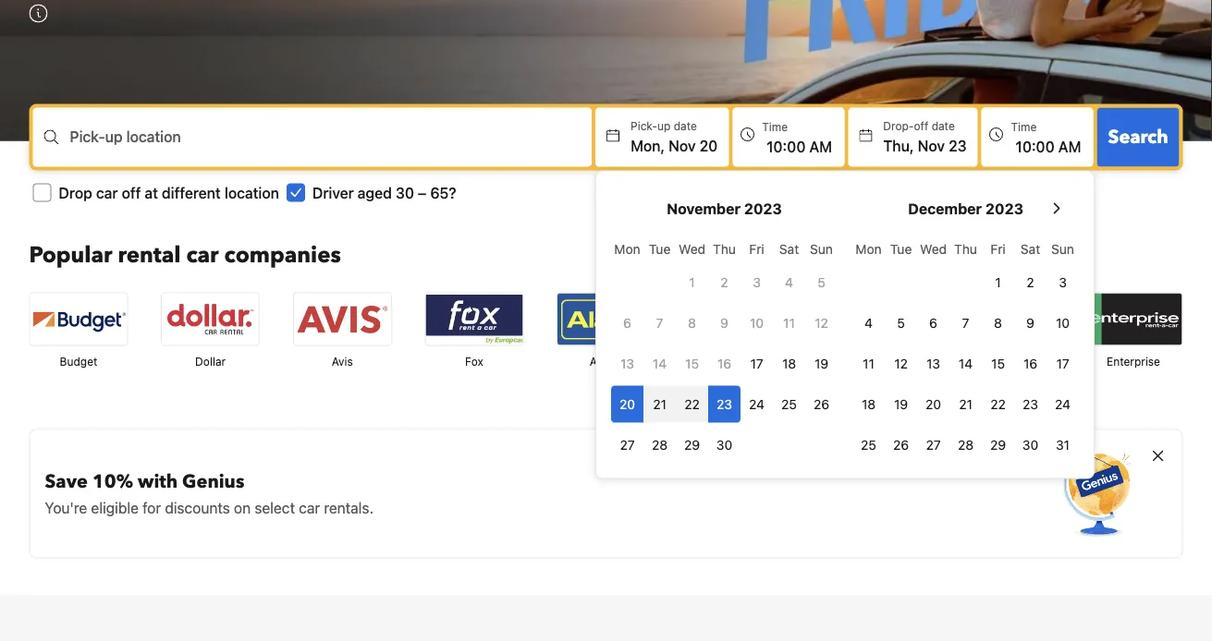 Task type: locate. For each thing, give the bounding box(es) containing it.
0 vertical spatial 12
[[815, 315, 829, 331]]

18 November 2023 checkbox
[[773, 345, 806, 382]]

2 wed from the left
[[920, 241, 947, 257]]

29
[[685, 437, 700, 453], [991, 437, 1007, 453]]

1 vertical spatial 12
[[895, 356, 908, 371]]

genius
[[182, 469, 245, 495]]

1 horizontal spatial 6
[[930, 315, 938, 331]]

0 vertical spatial 5
[[818, 275, 826, 290]]

1 horizontal spatial pick-
[[631, 120, 658, 133]]

19 inside 19 checkbox
[[895, 397, 908, 412]]

2 27 from the left
[[926, 437, 941, 453]]

1 horizontal spatial sat
[[1021, 241, 1041, 257]]

0 horizontal spatial 9
[[721, 315, 729, 331]]

13 right 12 december 2023 checkbox
[[927, 356, 941, 371]]

17 right 16 november 2023 option
[[751, 356, 764, 371]]

9 for the 9 option
[[1027, 315, 1035, 331]]

5 inside option
[[898, 315, 905, 331]]

2 21 from the left
[[959, 397, 973, 412]]

1 9 from the left
[[721, 315, 729, 331]]

6 inside option
[[930, 315, 938, 331]]

11
[[784, 315, 795, 331], [863, 356, 875, 371]]

21 inside checkbox
[[959, 397, 973, 412]]

0 vertical spatial 18
[[783, 356, 797, 371]]

12 right '11' "checkbox" in the right of the page
[[815, 315, 829, 331]]

25 inside "checkbox"
[[782, 397, 797, 412]]

25 right 24 november 2023 option at the right of the page
[[782, 397, 797, 412]]

0 horizontal spatial 2
[[721, 275, 729, 290]]

2 13 from the left
[[927, 356, 941, 371]]

car right drop
[[96, 184, 118, 201]]

1 2023 from the left
[[745, 200, 782, 217]]

26 inside 26 november 2023 option
[[814, 397, 830, 412]]

17 inside option
[[1057, 356, 1070, 371]]

18 for 18 november 2023 option
[[783, 356, 797, 371]]

2 7 from the left
[[963, 315, 970, 331]]

wed down the 'december'
[[920, 241, 947, 257]]

10 inside checkbox
[[1056, 315, 1070, 331]]

2 29 from the left
[[991, 437, 1007, 453]]

0 horizontal spatial 11
[[784, 315, 795, 331]]

1 horizontal spatial 27
[[926, 437, 941, 453]]

9
[[721, 315, 729, 331], [1027, 315, 1035, 331]]

0 horizontal spatial 10
[[750, 315, 764, 331]]

0 horizontal spatial 17
[[751, 356, 764, 371]]

11 inside option
[[863, 356, 875, 371]]

3 right 2 checkbox
[[753, 275, 761, 290]]

off
[[914, 120, 929, 133], [122, 184, 141, 201]]

pick-
[[631, 120, 658, 133], [70, 127, 105, 145]]

23 inside the drop-off date thu, nov 23
[[949, 137, 967, 154]]

19 inside 19 november 2023 checkbox
[[815, 356, 829, 371]]

18 left 19 november 2023 checkbox
[[783, 356, 797, 371]]

1 vertical spatial 19
[[895, 397, 908, 412]]

30 left "31"
[[1023, 437, 1039, 453]]

23 right thu,
[[949, 137, 967, 154]]

0 horizontal spatial 22
[[685, 397, 700, 412]]

30 left –
[[396, 184, 414, 201]]

3 for december 2023
[[1059, 275, 1067, 290]]

7 for the "7 november 2023" option
[[656, 315, 664, 331]]

thu
[[713, 241, 736, 257], [955, 241, 978, 257]]

1 horizontal spatial 2
[[1027, 275, 1035, 290]]

up for location
[[105, 127, 123, 145]]

13 for 13 november 2023 option
[[621, 356, 635, 371]]

19 November 2023 checkbox
[[806, 345, 838, 382]]

sat
[[780, 241, 799, 257], [1021, 241, 1041, 257]]

1 horizontal spatial 24
[[1056, 397, 1071, 412]]

1 horizontal spatial 28
[[958, 437, 974, 453]]

15
[[686, 356, 699, 371], [992, 356, 1006, 371]]

1 horizontal spatial 15
[[992, 356, 1006, 371]]

18 left 19 checkbox
[[862, 397, 876, 412]]

2023 for december 2023
[[986, 200, 1024, 217]]

11 for '11' "checkbox" in the right of the page
[[784, 315, 795, 331]]

22 December 2023 checkbox
[[982, 386, 1015, 423]]

17 December 2023 checkbox
[[1047, 345, 1080, 382]]

18
[[783, 356, 797, 371], [862, 397, 876, 412]]

18 inside option
[[783, 356, 797, 371]]

16 inside option
[[718, 356, 732, 371]]

2 mon tue wed thu from the left
[[856, 241, 978, 257]]

2 sat from the left
[[1021, 241, 1041, 257]]

date inside pick-up date mon, nov 20
[[674, 120, 697, 133]]

1 2 from the left
[[721, 275, 729, 290]]

1 sat from the left
[[780, 241, 799, 257]]

0 horizontal spatial up
[[105, 127, 123, 145]]

2 8 from the left
[[995, 315, 1003, 331]]

1 tue from the left
[[649, 241, 671, 257]]

0 horizontal spatial 27
[[620, 437, 635, 453]]

off left 'at'
[[122, 184, 141, 201]]

date up november
[[674, 120, 697, 133]]

23 right 22 checkbox
[[1023, 397, 1039, 412]]

0 horizontal spatial 19
[[815, 356, 829, 371]]

20 December 2023 checkbox
[[918, 386, 950, 423]]

1 3 from the left
[[753, 275, 761, 290]]

1 21 from the left
[[653, 397, 667, 412]]

alamo logo image
[[558, 294, 655, 345]]

november 2023
[[667, 200, 782, 217]]

fri up 1 checkbox
[[991, 241, 1006, 257]]

0 horizontal spatial 12
[[815, 315, 829, 331]]

12 inside checkbox
[[895, 356, 908, 371]]

11 right 10 november 2023 option
[[784, 315, 795, 331]]

4
[[785, 275, 794, 290], [865, 315, 873, 331]]

27
[[620, 437, 635, 453], [926, 437, 941, 453]]

1 horizontal spatial 3
[[1059, 275, 1067, 290]]

1 22 from the left
[[685, 397, 700, 412]]

7 right 6 checkbox on the right
[[656, 315, 664, 331]]

25 left 26 december 2023 option
[[861, 437, 877, 453]]

13 left 14 checkbox
[[621, 356, 635, 371]]

31
[[1056, 437, 1070, 453]]

24 November 2023 checkbox
[[741, 386, 773, 423]]

1 horizontal spatial 10
[[1056, 315, 1070, 331]]

27 November 2023 checkbox
[[612, 427, 644, 464]]

1 inside option
[[690, 275, 695, 290]]

20 inside option
[[620, 397, 636, 412]]

2 mon from the left
[[856, 241, 882, 257]]

1 13 from the left
[[621, 356, 635, 371]]

1 horizontal spatial 17
[[1057, 356, 1070, 371]]

3 right 2 december 2023 checkbox
[[1059, 275, 1067, 290]]

15 inside 15 december 2023 option
[[992, 356, 1006, 371]]

2 9 from the left
[[1027, 315, 1035, 331]]

0 horizontal spatial 29
[[685, 437, 700, 453]]

15 right '14 december 2023' checkbox
[[992, 356, 1006, 371]]

10 right the 9 option
[[1056, 315, 1070, 331]]

1 for december
[[996, 275, 1002, 290]]

0 horizontal spatial 18
[[783, 356, 797, 371]]

16 inside checkbox
[[1024, 356, 1038, 371]]

1 horizontal spatial off
[[914, 120, 929, 133]]

8 for 8 november 2023 checkbox
[[688, 315, 697, 331]]

2 1 from the left
[[996, 275, 1002, 290]]

16 right the 15 checkbox
[[718, 356, 732, 371]]

9 November 2023 checkbox
[[709, 305, 741, 342]]

7 right 6 december 2023 option
[[963, 315, 970, 331]]

4 left '5' option
[[865, 315, 873, 331]]

1 horizontal spatial 14
[[959, 356, 973, 371]]

2023 right november
[[745, 200, 782, 217]]

0 horizontal spatial 25
[[782, 397, 797, 412]]

fri up 3 checkbox
[[750, 241, 765, 257]]

1 horizontal spatial 21
[[959, 397, 973, 412]]

1 sun from the left
[[810, 241, 833, 257]]

26 November 2023 checkbox
[[806, 386, 838, 423]]

10
[[750, 315, 764, 331], [1056, 315, 1070, 331]]

2 22 from the left
[[991, 397, 1006, 412]]

1 10 from the left
[[750, 315, 764, 331]]

18 for 18 december 2023 option
[[862, 397, 876, 412]]

2 for december
[[1027, 275, 1035, 290]]

28 for 28 november 2023 option
[[652, 437, 668, 453]]

date for 20
[[674, 120, 697, 133]]

29 right 28 november 2023 option
[[685, 437, 700, 453]]

driver aged 30 – 65?
[[313, 184, 456, 201]]

mon tue wed thu down the 'december'
[[856, 241, 978, 257]]

20 cell
[[612, 382, 644, 423]]

sat up 2 december 2023 checkbox
[[1021, 241, 1041, 257]]

21
[[653, 397, 667, 412], [959, 397, 973, 412]]

1 horizontal spatial thu
[[955, 241, 978, 257]]

0 vertical spatial 11
[[784, 315, 795, 331]]

14 right "13 december 2023" checkbox at bottom
[[959, 356, 973, 371]]

1 horizontal spatial grid
[[853, 231, 1080, 464]]

10 for 10 november 2023 option
[[750, 315, 764, 331]]

22 right 21 november 2023 checkbox
[[685, 397, 700, 412]]

1 horizontal spatial 4
[[865, 315, 873, 331]]

mon up sixt logo
[[856, 241, 882, 257]]

2 date from the left
[[932, 120, 955, 133]]

thu up 2 checkbox
[[713, 241, 736, 257]]

1 horizontal spatial 18
[[862, 397, 876, 412]]

19 for 19 checkbox
[[895, 397, 908, 412]]

20 inside checkbox
[[926, 397, 942, 412]]

0 horizontal spatial date
[[674, 120, 697, 133]]

25
[[782, 397, 797, 412], [861, 437, 877, 453]]

26 inside 26 december 2023 option
[[894, 437, 909, 453]]

1 1 from the left
[[690, 275, 695, 290]]

2
[[721, 275, 729, 290], [1027, 275, 1035, 290]]

23 right 22 november 2023 checkbox
[[717, 397, 733, 412]]

26 right "25 november 2023" "checkbox"
[[814, 397, 830, 412]]

tue down november
[[649, 241, 671, 257]]

24 December 2023 checkbox
[[1047, 386, 1080, 423]]

0 horizontal spatial 28
[[652, 437, 668, 453]]

sixt logo image
[[822, 294, 919, 345]]

11 inside "checkbox"
[[784, 315, 795, 331]]

3 inside checkbox
[[753, 275, 761, 290]]

29 for 29 november 2023 option
[[685, 437, 700, 453]]

23
[[949, 137, 967, 154], [717, 397, 733, 412], [1023, 397, 1039, 412]]

24
[[749, 397, 765, 412], [1056, 397, 1071, 412]]

22 right 21 december 2023 checkbox
[[991, 397, 1006, 412]]

13 inside option
[[621, 356, 635, 371]]

mon tue wed thu for november
[[615, 241, 736, 257]]

1 mon from the left
[[615, 241, 641, 257]]

26 for 26 december 2023 option
[[894, 437, 909, 453]]

1 17 from the left
[[751, 356, 764, 371]]

0 horizontal spatial 20
[[620, 397, 636, 412]]

21 for 21 november 2023 checkbox
[[653, 397, 667, 412]]

2 17 from the left
[[1057, 356, 1070, 371]]

0 vertical spatial 26
[[814, 397, 830, 412]]

28 right 27 option
[[958, 437, 974, 453]]

2 vertical spatial car
[[299, 499, 320, 517]]

22 November 2023 checkbox
[[676, 386, 709, 423]]

2 24 from the left
[[1056, 397, 1071, 412]]

mon tue wed thu
[[615, 241, 736, 257], [856, 241, 978, 257]]

8 left 9 option
[[688, 315, 697, 331]]

pick- for pick-up location
[[70, 127, 105, 145]]

15 inside the 15 checkbox
[[686, 356, 699, 371]]

1 vertical spatial 4
[[865, 315, 873, 331]]

26 left 27 option
[[894, 437, 909, 453]]

3
[[753, 275, 761, 290], [1059, 275, 1067, 290]]

10%
[[92, 469, 133, 495]]

pick- inside pick-up date mon, nov 20
[[631, 120, 658, 133]]

11 left 12 december 2023 checkbox
[[863, 356, 875, 371]]

8 for 8 "checkbox"
[[995, 315, 1003, 331]]

1 horizontal spatial 29
[[991, 437, 1007, 453]]

0 horizontal spatial 14
[[653, 356, 667, 371]]

see terms and conditions for more information image
[[29, 4, 48, 22], [29, 4, 48, 22]]

1 vertical spatial 26
[[894, 437, 909, 453]]

thu down 'december 2023'
[[955, 241, 978, 257]]

2 horizontal spatial car
[[299, 499, 320, 517]]

10 inside option
[[750, 315, 764, 331]]

9 left the "10" checkbox
[[1027, 315, 1035, 331]]

1 horizontal spatial 11
[[863, 356, 875, 371]]

1 horizontal spatial 22
[[991, 397, 1006, 412]]

sun for november 2023
[[810, 241, 833, 257]]

28 left 29 november 2023 option
[[652, 437, 668, 453]]

1 15 from the left
[[686, 356, 699, 371]]

1 wed from the left
[[679, 241, 706, 257]]

date
[[674, 120, 697, 133], [932, 120, 955, 133]]

2 inside checkbox
[[1027, 275, 1035, 290]]

2 horizontal spatial 30
[[1023, 437, 1039, 453]]

mon up alamo logo
[[615, 241, 641, 257]]

2 right 1 checkbox
[[1027, 275, 1035, 290]]

1 horizontal spatial 30
[[717, 437, 733, 453]]

1
[[690, 275, 695, 290], [996, 275, 1002, 290]]

1 horizontal spatial 16
[[1024, 356, 1038, 371]]

12
[[815, 315, 829, 331], [895, 356, 908, 371]]

2 inside checkbox
[[721, 275, 729, 290]]

16 December 2023 checkbox
[[1015, 345, 1047, 382]]

9 right 8 november 2023 checkbox
[[721, 315, 729, 331]]

3 inside option
[[1059, 275, 1067, 290]]

12 November 2023 checkbox
[[806, 305, 838, 342]]

1 horizontal spatial 13
[[927, 356, 941, 371]]

1 mon tue wed thu from the left
[[615, 241, 736, 257]]

5
[[818, 275, 826, 290], [898, 315, 905, 331]]

thu,
[[884, 137, 915, 154]]

up inside pick-up date mon, nov 20
[[658, 120, 671, 133]]

2 2 from the left
[[1027, 275, 1035, 290]]

1 8 from the left
[[688, 315, 697, 331]]

pick- up mon,
[[631, 120, 658, 133]]

1 29 from the left
[[685, 437, 700, 453]]

0 horizontal spatial 16
[[718, 356, 732, 371]]

up
[[658, 120, 671, 133], [105, 127, 123, 145]]

0 horizontal spatial 2023
[[745, 200, 782, 217]]

2 thu from the left
[[955, 241, 978, 257]]

1 left 2 december 2023 checkbox
[[996, 275, 1002, 290]]

1 vertical spatial location
[[225, 184, 279, 201]]

1 16 from the left
[[718, 356, 732, 371]]

popular rental car companies
[[29, 240, 341, 271]]

1 vertical spatial 5
[[898, 315, 905, 331]]

2 28 from the left
[[958, 437, 974, 453]]

30
[[396, 184, 414, 201], [717, 437, 733, 453], [1023, 437, 1039, 453]]

at
[[145, 184, 158, 201]]

12 inside option
[[815, 315, 829, 331]]

5 inside checkbox
[[818, 275, 826, 290]]

wed
[[679, 241, 706, 257], [920, 241, 947, 257]]

location up 'at'
[[126, 127, 181, 145]]

28 December 2023 checkbox
[[950, 427, 982, 464]]

1 horizontal spatial 12
[[895, 356, 908, 371]]

0 horizontal spatial wed
[[679, 241, 706, 257]]

0 horizontal spatial 1
[[690, 275, 695, 290]]

20 for "20 november 2023" option
[[620, 397, 636, 412]]

30 right 29 november 2023 option
[[717, 437, 733, 453]]

2 grid from the left
[[853, 231, 1080, 464]]

7 November 2023 checkbox
[[644, 305, 676, 342]]

19 right 18 november 2023 option
[[815, 356, 829, 371]]

off up thu,
[[914, 120, 929, 133]]

22 inside cell
[[685, 397, 700, 412]]

14
[[653, 356, 667, 371], [959, 356, 973, 371]]

0 horizontal spatial 15
[[686, 356, 699, 371]]

2 horizontal spatial 20
[[926, 397, 942, 412]]

20 left 21 november 2023 checkbox
[[620, 397, 636, 412]]

2 fri from the left
[[991, 241, 1006, 257]]

18 inside option
[[862, 397, 876, 412]]

10 left '11' "checkbox" in the right of the page
[[750, 315, 764, 331]]

22
[[685, 397, 700, 412], [991, 397, 1006, 412]]

0 horizontal spatial 26
[[814, 397, 830, 412]]

2 6 from the left
[[930, 315, 938, 331]]

1 6 from the left
[[624, 315, 632, 331]]

11 December 2023 checkbox
[[853, 345, 885, 382]]

wed for december
[[920, 241, 947, 257]]

sat up 4 checkbox
[[780, 241, 799, 257]]

1 27 from the left
[[620, 437, 635, 453]]

1 horizontal spatial 1
[[996, 275, 1002, 290]]

up up drop car off at different location
[[105, 127, 123, 145]]

2 3 from the left
[[1059, 275, 1067, 290]]

13
[[621, 356, 635, 371], [927, 356, 941, 371]]

location
[[126, 127, 181, 145], [225, 184, 279, 201]]

off inside the drop-off date thu, nov 23
[[914, 120, 929, 133]]

pick- up drop
[[70, 127, 105, 145]]

0 horizontal spatial 21
[[653, 397, 667, 412]]

car inside save 10% with genius you're eligible for discounts on select car rentals.
[[299, 499, 320, 517]]

mon
[[615, 241, 641, 257], [856, 241, 882, 257]]

1 horizontal spatial 8
[[995, 315, 1003, 331]]

2 14 from the left
[[959, 356, 973, 371]]

0 vertical spatial 19
[[815, 356, 829, 371]]

sun up the 3 option
[[1052, 241, 1075, 257]]

3 for november 2023
[[753, 275, 761, 290]]

20 right mon,
[[700, 137, 718, 154]]

0 horizontal spatial tue
[[649, 241, 671, 257]]

on
[[234, 499, 251, 517]]

14 for 14 checkbox
[[653, 356, 667, 371]]

17 right 16 checkbox
[[1057, 356, 1070, 371]]

date right drop-
[[932, 120, 955, 133]]

1 28 from the left
[[652, 437, 668, 453]]

nov for 20
[[669, 137, 696, 154]]

1 horizontal spatial 9
[[1027, 315, 1035, 331]]

1 for november
[[690, 275, 695, 290]]

1 thu from the left
[[713, 241, 736, 257]]

28 inside 28 november 2023 option
[[652, 437, 668, 453]]

popular
[[29, 240, 112, 271]]

4 right 3 checkbox
[[785, 275, 794, 290]]

2 tue from the left
[[891, 241, 912, 257]]

28 inside 28 checkbox
[[958, 437, 974, 453]]

21 right 20 december 2023 checkbox
[[959, 397, 973, 412]]

nov inside pick-up date mon, nov 20
[[669, 137, 696, 154]]

december 2023
[[909, 200, 1024, 217]]

8
[[688, 315, 697, 331], [995, 315, 1003, 331]]

15 right 14 checkbox
[[686, 356, 699, 371]]

3 December 2023 checkbox
[[1047, 264, 1080, 301]]

wed up 1 option on the right
[[679, 241, 706, 257]]

1 vertical spatial off
[[122, 184, 141, 201]]

enterprise
[[1107, 355, 1161, 368]]

grid
[[612, 231, 838, 464], [853, 231, 1080, 464]]

12 December 2023 checkbox
[[885, 345, 918, 382]]

0 vertical spatial 4
[[785, 275, 794, 290]]

1 vertical spatial 11
[[863, 356, 875, 371]]

dollar
[[195, 355, 226, 368]]

21 inside checkbox
[[653, 397, 667, 412]]

16
[[718, 356, 732, 371], [1024, 356, 1038, 371]]

13 inside checkbox
[[927, 356, 941, 371]]

6 inside checkbox
[[624, 315, 632, 331]]

7
[[656, 315, 664, 331], [963, 315, 970, 331]]

hertz logo image
[[954, 294, 1051, 345]]

1 date from the left
[[674, 120, 697, 133]]

65?
[[430, 184, 456, 201]]

2 for november
[[721, 275, 729, 290]]

1 14 from the left
[[653, 356, 667, 371]]

9 inside option
[[1027, 315, 1035, 331]]

22 cell
[[676, 382, 709, 423]]

0 horizontal spatial 5
[[818, 275, 826, 290]]

date inside the drop-off date thu, nov 23
[[932, 120, 955, 133]]

19
[[815, 356, 829, 371], [895, 397, 908, 412]]

2 sun from the left
[[1052, 241, 1075, 257]]

fri
[[750, 241, 765, 257], [991, 241, 1006, 257]]

14 left the 15 checkbox
[[653, 356, 667, 371]]

car right rental
[[186, 240, 219, 271]]

15 for the 15 checkbox
[[686, 356, 699, 371]]

drop-
[[884, 120, 914, 133]]

8 right 7 checkbox
[[995, 315, 1003, 331]]

2 10 from the left
[[1056, 315, 1070, 331]]

1 7 from the left
[[656, 315, 664, 331]]

17 inside checkbox
[[751, 356, 764, 371]]

2 nov from the left
[[918, 137, 945, 154]]

aged
[[358, 184, 392, 201]]

0 horizontal spatial car
[[96, 184, 118, 201]]

nov inside the drop-off date thu, nov 23
[[918, 137, 945, 154]]

0 horizontal spatial sun
[[810, 241, 833, 257]]

9 inside 9 option
[[721, 315, 729, 331]]

6 left 7 checkbox
[[930, 315, 938, 331]]

fox
[[465, 355, 484, 368]]

8 November 2023 checkbox
[[676, 305, 709, 342]]

sun
[[810, 241, 833, 257], [1052, 241, 1075, 257]]

29 November 2023 checkbox
[[676, 427, 709, 464]]

21 right "20 november 2023" option
[[653, 397, 667, 412]]

1 inside checkbox
[[996, 275, 1002, 290]]

29 right 28 checkbox
[[991, 437, 1007, 453]]

1 horizontal spatial date
[[932, 120, 955, 133]]

1 grid from the left
[[612, 231, 838, 464]]

tue down the 'december'
[[891, 241, 912, 257]]

driver
[[313, 184, 354, 201]]

mon for december
[[856, 241, 882, 257]]

8 inside "checkbox"
[[995, 315, 1003, 331]]

12 right sixt
[[895, 356, 908, 371]]

7 inside option
[[656, 315, 664, 331]]

2 16 from the left
[[1024, 356, 1038, 371]]

1 24 from the left
[[749, 397, 765, 412]]

2 right 1 option on the right
[[721, 275, 729, 290]]

0 horizontal spatial mon
[[615, 241, 641, 257]]

0 vertical spatial off
[[914, 120, 929, 133]]

2023
[[745, 200, 782, 217], [986, 200, 1024, 217]]

0 horizontal spatial sat
[[780, 241, 799, 257]]

select
[[255, 499, 295, 517]]

6 left the "7 november 2023" option
[[624, 315, 632, 331]]

0 horizontal spatial 30
[[396, 184, 414, 201]]

tue
[[649, 241, 671, 257], [891, 241, 912, 257]]

up up mon,
[[658, 120, 671, 133]]

24 inside 24 november 2023 option
[[749, 397, 765, 412]]

2 2023 from the left
[[986, 200, 1024, 217]]

17 for 17 checkbox
[[751, 356, 764, 371]]

1 nov from the left
[[669, 137, 696, 154]]

20
[[700, 137, 718, 154], [620, 397, 636, 412], [926, 397, 942, 412]]

16 for 16 november 2023 option
[[718, 356, 732, 371]]

17 November 2023 checkbox
[[741, 345, 773, 382]]

0 horizontal spatial nov
[[669, 137, 696, 154]]

1 fri from the left
[[750, 241, 765, 257]]

1 horizontal spatial mon
[[856, 241, 882, 257]]

23 inside 23 cell
[[717, 397, 733, 412]]

25 inside option
[[861, 437, 877, 453]]

1 horizontal spatial wed
[[920, 241, 947, 257]]

28
[[652, 437, 668, 453], [958, 437, 974, 453]]

8 inside checkbox
[[688, 315, 697, 331]]

1 left 2 checkbox
[[690, 275, 695, 290]]

25 November 2023 checkbox
[[773, 386, 806, 423]]

0 horizontal spatial 8
[[688, 315, 697, 331]]

tue for december
[[891, 241, 912, 257]]

7 inside checkbox
[[963, 315, 970, 331]]

26
[[814, 397, 830, 412], [894, 437, 909, 453]]

budget
[[60, 355, 97, 368]]

6
[[624, 315, 632, 331], [930, 315, 938, 331]]

nov
[[669, 137, 696, 154], [918, 137, 945, 154]]

nov right thu,
[[918, 137, 945, 154]]

0 horizontal spatial mon tue wed thu
[[615, 241, 736, 257]]

10 December 2023 checkbox
[[1047, 305, 1080, 342]]

november
[[667, 200, 741, 217]]

fox logo image
[[426, 294, 523, 345]]

20 left 21 december 2023 checkbox
[[926, 397, 942, 412]]

0 horizontal spatial 24
[[749, 397, 765, 412]]

19 left 20 december 2023 checkbox
[[895, 397, 908, 412]]

0 horizontal spatial fri
[[750, 241, 765, 257]]

sun up 5 checkbox
[[810, 241, 833, 257]]

6 December 2023 checkbox
[[918, 305, 950, 342]]

25 for "25 november 2023" "checkbox"
[[782, 397, 797, 412]]

1 horizontal spatial nov
[[918, 137, 945, 154]]

23 November 2023 checkbox
[[709, 386, 741, 423]]

2 15 from the left
[[992, 356, 1006, 371]]

26 for 26 november 2023 option
[[814, 397, 830, 412]]

Pick-up location field
[[70, 137, 592, 159]]

1 horizontal spatial fri
[[991, 241, 1006, 257]]

27 right 26 december 2023 option
[[926, 437, 941, 453]]

grid for december
[[853, 231, 1080, 464]]

0 horizontal spatial grid
[[612, 231, 838, 464]]

car
[[96, 184, 118, 201], [186, 240, 219, 271], [299, 499, 320, 517]]

location right 'different'
[[225, 184, 279, 201]]

car right select
[[299, 499, 320, 517]]

17
[[751, 356, 764, 371], [1057, 356, 1070, 371]]

16 right hertz
[[1024, 356, 1038, 371]]

mon tue wed thu up 1 option on the right
[[615, 241, 736, 257]]

0 vertical spatial 25
[[782, 397, 797, 412]]

16 November 2023 checkbox
[[709, 345, 741, 382]]

15 November 2023 checkbox
[[676, 345, 709, 382]]

1 horizontal spatial 23
[[949, 137, 967, 154]]

27 left 28 november 2023 option
[[620, 437, 635, 453]]

nov right mon,
[[669, 137, 696, 154]]

1 horizontal spatial 25
[[861, 437, 877, 453]]

drop
[[59, 184, 92, 201]]

24 inside 24 checkbox
[[1056, 397, 1071, 412]]

wed for november
[[679, 241, 706, 257]]

0 horizontal spatial thu
[[713, 241, 736, 257]]

1 horizontal spatial car
[[186, 240, 219, 271]]

2023 right the 'december'
[[986, 200, 1024, 217]]



Task type: vqa. For each thing, say whether or not it's contained in the screenshot.


Task type: describe. For each thing, give the bounding box(es) containing it.
thu for november
[[713, 241, 736, 257]]

mon tue wed thu for december
[[856, 241, 978, 257]]

december
[[909, 200, 983, 217]]

15 for 15 december 2023 option at right
[[992, 356, 1006, 371]]

9 December 2023 checkbox
[[1015, 305, 1047, 342]]

7 for 7 checkbox
[[963, 315, 970, 331]]

9 for 9 option
[[721, 315, 729, 331]]

5 for 5 checkbox
[[818, 275, 826, 290]]

up for date
[[658, 120, 671, 133]]

drop-off date thu, nov 23
[[884, 120, 967, 154]]

0 horizontal spatial location
[[126, 127, 181, 145]]

21 December 2023 checkbox
[[950, 386, 982, 423]]

17 for 17 december 2023 option
[[1057, 356, 1070, 371]]

6 for 6 checkbox on the right
[[624, 315, 632, 331]]

fri for december
[[991, 241, 1006, 257]]

1 horizontal spatial location
[[225, 184, 279, 201]]

20 for 20 december 2023 checkbox
[[926, 397, 942, 412]]

tue for november
[[649, 241, 671, 257]]

pick- for pick-up date mon, nov 20
[[631, 120, 658, 133]]

nov for 23
[[918, 137, 945, 154]]

15 December 2023 checkbox
[[982, 345, 1015, 382]]

23 cell
[[709, 382, 741, 423]]

8 December 2023 checkbox
[[982, 305, 1015, 342]]

rental
[[118, 240, 181, 271]]

3 November 2023 checkbox
[[741, 264, 773, 301]]

thrifty logo image
[[690, 294, 787, 345]]

6 for 6 december 2023 option
[[930, 315, 938, 331]]

13 for "13 december 2023" checkbox at bottom
[[927, 356, 941, 371]]

0 horizontal spatial 4
[[785, 275, 794, 290]]

2023 for november 2023
[[745, 200, 782, 217]]

22 for 22 checkbox
[[991, 397, 1006, 412]]

16 for 16 checkbox
[[1024, 356, 1038, 371]]

hertz
[[988, 355, 1017, 368]]

12 for "12 november 2023" option
[[815, 315, 829, 331]]

31 December 2023 checkbox
[[1047, 427, 1080, 464]]

1 vertical spatial car
[[186, 240, 219, 271]]

discounts
[[165, 499, 230, 517]]

date for 23
[[932, 120, 955, 133]]

30 December 2023 checkbox
[[1015, 427, 1047, 464]]

save 10% with genius you're eligible for discounts on select car rentals.
[[45, 469, 374, 517]]

save
[[45, 469, 88, 495]]

25 December 2023 checkbox
[[853, 427, 885, 464]]

mon,
[[631, 137, 665, 154]]

14 for '14 december 2023' checkbox
[[959, 356, 973, 371]]

13 December 2023 checkbox
[[918, 345, 950, 382]]

pick-up date mon, nov 20
[[631, 120, 718, 154]]

–
[[418, 184, 427, 201]]

14 December 2023 checkbox
[[950, 345, 982, 382]]

avis
[[332, 355, 353, 368]]

13 November 2023 checkbox
[[612, 345, 644, 382]]

fri for november
[[750, 241, 765, 257]]

companies
[[224, 240, 341, 271]]

enterprise logo image
[[1086, 294, 1183, 345]]

1 November 2023 checkbox
[[676, 264, 709, 301]]

alamo
[[590, 355, 623, 368]]

drop car off at different location
[[59, 184, 279, 201]]

mon for november
[[615, 241, 641, 257]]

sixt
[[860, 355, 880, 368]]

search
[[1109, 124, 1169, 150]]

sat for december 2023
[[1021, 241, 1041, 257]]

2 November 2023 checkbox
[[709, 264, 741, 301]]

21 for 21 december 2023 checkbox
[[959, 397, 973, 412]]

grid for november
[[612, 231, 838, 464]]

0 horizontal spatial off
[[122, 184, 141, 201]]

23 December 2023 checkbox
[[1015, 386, 1047, 423]]

search button
[[1098, 108, 1180, 167]]

18 December 2023 checkbox
[[853, 386, 885, 423]]

different
[[162, 184, 221, 201]]

12 for 12 december 2023 checkbox
[[895, 356, 908, 371]]

6 November 2023 checkbox
[[612, 305, 644, 342]]

rentals.
[[324, 499, 374, 517]]

24 for 24 checkbox
[[1056, 397, 1071, 412]]

thu for december
[[955, 241, 978, 257]]

pick-up location
[[70, 127, 181, 145]]

19 for 19 november 2023 checkbox
[[815, 356, 829, 371]]

sun for december 2023
[[1052, 241, 1075, 257]]

27 December 2023 checkbox
[[918, 427, 950, 464]]

11 for 11 option at the right bottom of page
[[863, 356, 875, 371]]

30 for 30 checkbox
[[1023, 437, 1039, 453]]

22 for 22 november 2023 checkbox
[[685, 397, 700, 412]]

28 for 28 checkbox
[[958, 437, 974, 453]]

7 December 2023 checkbox
[[950, 305, 982, 342]]

10 for the "10" checkbox
[[1056, 315, 1070, 331]]

30 November 2023 checkbox
[[709, 427, 741, 464]]

4 December 2023 checkbox
[[853, 305, 885, 342]]

2 horizontal spatial 23
[[1023, 397, 1039, 412]]

10 November 2023 checkbox
[[741, 305, 773, 342]]

2 December 2023 checkbox
[[1015, 264, 1047, 301]]

29 December 2023 checkbox
[[982, 427, 1015, 464]]

28 November 2023 checkbox
[[644, 427, 676, 464]]

11 November 2023 checkbox
[[773, 305, 806, 342]]

1 December 2023 checkbox
[[982, 264, 1015, 301]]

avis logo image
[[294, 294, 391, 345]]

25 for 25 december 2023 option
[[861, 437, 877, 453]]

21 November 2023 checkbox
[[644, 386, 676, 423]]

5 November 2023 checkbox
[[806, 264, 838, 301]]

for
[[143, 499, 161, 517]]

thrifty
[[721, 355, 756, 368]]

20 November 2023 checkbox
[[612, 386, 644, 423]]

dollar logo image
[[162, 294, 259, 345]]

you're
[[45, 499, 87, 517]]

30 for 30 november 2023 checkbox
[[717, 437, 733, 453]]

4 November 2023 checkbox
[[773, 264, 806, 301]]

19 December 2023 checkbox
[[885, 386, 918, 423]]

5 for '5' option
[[898, 315, 905, 331]]

eligible
[[91, 499, 139, 517]]

budget logo image
[[30, 294, 127, 345]]

24 for 24 november 2023 option at the right of the page
[[749, 397, 765, 412]]

sat for november 2023
[[780, 241, 799, 257]]

5 December 2023 checkbox
[[885, 305, 918, 342]]

21 cell
[[644, 382, 676, 423]]

14 November 2023 checkbox
[[644, 345, 676, 382]]

29 for 29 option
[[991, 437, 1007, 453]]

26 December 2023 checkbox
[[885, 427, 918, 464]]

with
[[138, 469, 178, 495]]

20 inside pick-up date mon, nov 20
[[700, 137, 718, 154]]



